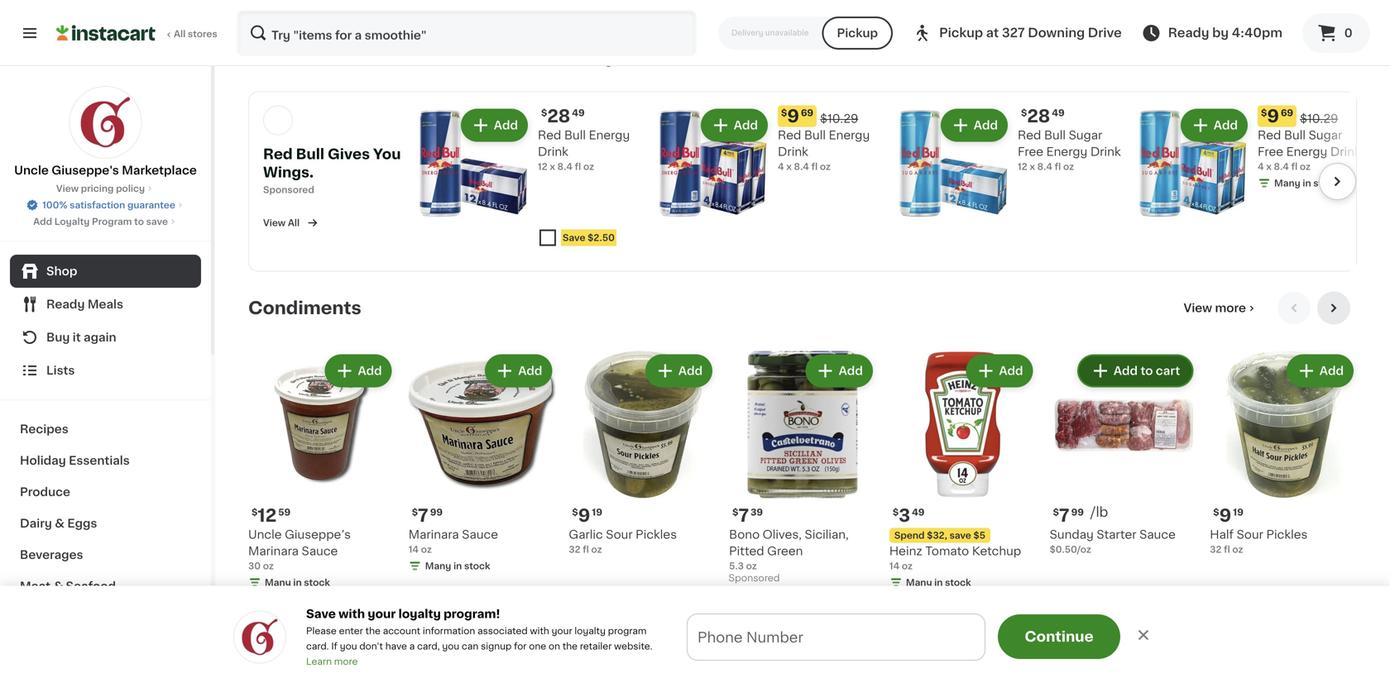 Task type: vqa. For each thing, say whether or not it's contained in the screenshot.
ready by 4:40pm on the top right of the page
yes



Task type: describe. For each thing, give the bounding box(es) containing it.
marinara inside marinara sauce 14 oz
[[409, 529, 459, 541]]

lists
[[46, 365, 75, 377]]

save for with
[[306, 609, 336, 620]]

1 vertical spatial your
[[552, 627, 572, 636]]

sour for half
[[1237, 529, 1264, 541]]

24 oz
[[889, 24, 914, 33]]

in for sauce
[[454, 562, 462, 571]]

to inside treatment tracker modal dialog
[[868, 642, 882, 656]]

ready inside "link"
[[1168, 27, 1209, 39]]

sour for garlic
[[606, 529, 633, 541]]

it
[[73, 332, 81, 343]]

in for giuseppe's
[[293, 578, 302, 587]]

olives,
[[763, 529, 802, 541]]

add to cart
[[1114, 366, 1180, 377]]

learn
[[306, 657, 332, 667]]

view pricing policy link
[[56, 182, 155, 195]]

many down 20
[[585, 57, 612, 66]]

add to cart button
[[1079, 356, 1192, 386]]

recipes
[[20, 424, 68, 435]]

fl inside garlic sour pickles 32 fl oz
[[583, 545, 589, 554]]

more inside popup button
[[1215, 303, 1246, 314]]

all stores link
[[56, 10, 218, 56]]

see
[[910, 604, 933, 616]]

oz inside red bull sugar free energy drink 12 x 8.4 fl oz
[[1063, 162, 1074, 171]]

many in stock down 20
[[585, 57, 651, 66]]

30
[[248, 562, 261, 571]]

sunday starter sauce $0.50/oz
[[1050, 529, 1176, 554]]

sugar inside $ 9 69 $10.29 red bull sugar free energy drink 4 x 8.4 fl oz
[[1309, 130, 1342, 141]]

marinara sauce 14 oz
[[409, 529, 498, 554]]

view more button
[[1177, 292, 1264, 325]]

garlic
[[569, 529, 603, 541]]

wings.
[[263, 166, 314, 180]]

save $2.50 button
[[538, 225, 649, 255]]

28 for red bull energy drink
[[547, 108, 570, 125]]

satisfaction
[[70, 201, 125, 210]]

24
[[889, 24, 901, 33]]

$ for garlic sour pickles
[[572, 508, 578, 517]]

ready meals link
[[10, 288, 201, 321]]

drink inside red bull energy drink 12 x 8.4 fl oz
[[538, 146, 568, 158]]

drink inside $ 9 69 $10.29 red bull energy drink 4 x 8.4 fl oz
[[778, 146, 808, 158]]

stock for giuseppe's
[[304, 578, 330, 587]]

drink inside $ 9 69 $10.29 red bull sugar free energy drink 4 x 8.4 fl oz
[[1330, 146, 1361, 158]]

program!
[[444, 609, 500, 620]]

bull for you
[[296, 147, 324, 162]]

many in stock for tomato
[[906, 578, 971, 587]]

bono
[[729, 529, 760, 541]]

on
[[549, 642, 560, 651]]

2 12 oz from the left
[[409, 8, 431, 17]]

bread, inside dave's killer bread 21 whole grains & seeds thin-sliced, whole grain organic bread, 20.5 oz loaf
[[778, 41, 816, 53]]

$9.69 original price: $10.29 element for red bull sugar free energy drink
[[1258, 106, 1369, 127]]

4 inside $ 9 69 $10.29 red bull energy drink 4 x 8.4 fl oz
[[778, 162, 784, 171]]

1 horizontal spatial whole
[[801, 25, 838, 36]]

7 for bono olives, sicilian, pitted green
[[739, 507, 749, 525]]

uncle giuseppe's marinara sauce 30 oz
[[248, 529, 351, 571]]

view more
[[1184, 303, 1246, 314]]

bread for white
[[655, 0, 689, 3]]

$ 28 49 for red bull sugar free energy drink
[[1021, 108, 1065, 125]]

$50.00
[[813, 642, 864, 656]]

$ 28 49 for red bull energy drink
[[541, 108, 585, 125]]

many down 24 oz
[[906, 41, 932, 50]]

bread for whole
[[803, 0, 837, 3]]

x inside $ 9 69 $10.29 red bull sugar free energy drink 4 x 8.4 fl oz
[[1266, 162, 1272, 171]]

buy
[[46, 332, 70, 343]]

meat & seafood link
[[10, 571, 201, 602]]

view for view more
[[1184, 303, 1212, 314]]

21
[[840, 0, 852, 3]]

starter
[[1097, 529, 1137, 541]]

continue button
[[998, 615, 1120, 659]]

giuseppe's
[[285, 529, 351, 541]]

red bull sugar free energy drink 12 x 8.4 fl oz
[[1018, 130, 1121, 171]]

dave's
[[729, 0, 768, 3]]

treatment tracker modal dialog
[[215, 619, 1390, 679]]

card,
[[417, 642, 440, 651]]

oz inside bono olives, sicilian, pitted green 5.3 oz
[[746, 562, 757, 571]]

pickup at 327 downing drive button
[[913, 10, 1122, 56]]

in for 9
[[1303, 179, 1311, 188]]

essentials inside treatment tracker modal dialog
[[693, 642, 769, 656]]

account
[[383, 627, 420, 636]]

$9.69 original price: $10.29 element for red bull energy drink
[[778, 106, 889, 127]]

garlic sour pickles 32 fl oz
[[569, 529, 677, 554]]

again
[[84, 332, 116, 343]]

4:40pm
[[1232, 27, 1283, 39]]

signup
[[481, 642, 512, 651]]

1 vertical spatial white
[[648, 25, 682, 36]]

stock for tomato
[[945, 578, 971, 587]]

produce
[[20, 487, 70, 498]]

pickup at 327 downing drive
[[939, 27, 1122, 39]]

$ 12 59
[[252, 507, 291, 525]]

14 inside heinz tomato ketchup 14 oz
[[889, 562, 900, 571]]

stock for sauce
[[464, 562, 490, 571]]

view all
[[263, 219, 300, 228]]

many in stock down 24 oz
[[906, 41, 971, 50]]

add inside treatment tracker modal dialog
[[781, 642, 809, 656]]

Phone Number text field
[[688, 615, 985, 660]]

killer
[[771, 0, 800, 3]]

$5 inside product group
[[974, 531, 986, 540]]

save for $2.50
[[563, 234, 585, 243]]

pricing
[[81, 184, 114, 193]]

$7.99 per pound element
[[1050, 505, 1197, 527]]

2 vertical spatial ready
[[248, 655, 307, 673]]

$ 9 19 for half
[[1213, 507, 1244, 525]]

a
[[409, 642, 415, 651]]

dairy
[[20, 518, 52, 530]]

red for free
[[1018, 130, 1041, 141]]

pickup button
[[822, 17, 893, 50]]

8.4 inside $ 9 69 $10.29 red bull sugar free energy drink 4 x 8.4 fl oz
[[1274, 162, 1289, 171]]

0 horizontal spatial all
[[174, 29, 186, 38]]

you
[[373, 147, 401, 162]]

red for you
[[263, 147, 293, 162]]

$ up sunday
[[1053, 508, 1059, 517]]

bull inside $ 9 69 $10.29 red bull energy drink 4 x 8.4 fl oz
[[804, 130, 826, 141]]

1 vertical spatial uncle giuseppe's marketplace logo image
[[233, 611, 286, 664]]

see eligible items
[[910, 604, 1016, 616]]

12 inside red bull sugar free energy drink 12 x 8.4 fl oz
[[1018, 162, 1027, 171]]

spo
[[263, 186, 282, 195]]

x inside red bull sugar free energy drink 12 x 8.4 fl oz
[[1030, 162, 1035, 171]]

energy inside $ 9 69 $10.29 red bull sugar free energy drink 4 x 8.4 fl oz
[[1286, 146, 1328, 158]]

1 you from the left
[[340, 642, 357, 651]]

red bull image
[[263, 106, 293, 135]]

& for seafood
[[53, 581, 63, 592]]

associated
[[478, 627, 528, 636]]

half
[[1210, 529, 1234, 541]]

oz inside marinara sauce 14 oz
[[421, 545, 432, 554]]

continue
[[1025, 630, 1094, 644]]

100% satisfaction guarantee button
[[26, 195, 185, 212]]

loaf inside dave's killer bread 21 whole grains & seeds thin-sliced, whole grain organic bread, 20.5 oz loaf
[[729, 58, 755, 69]]

pitted
[[729, 546, 764, 557]]

1 horizontal spatial the
[[563, 642, 578, 651]]

thin-
[[729, 25, 759, 36]]

lists link
[[10, 354, 201, 387]]

product group containing 12
[[248, 351, 395, 593]]

product group containing dave's killer bread 21 whole grains & seeds thin-sliced, whole grain organic bread, 20.5 oz loaf
[[729, 0, 876, 69]]

0 vertical spatial loyalty
[[399, 609, 441, 620]]

item carousel region
[[248, 292, 1357, 634]]

close image
[[1135, 627, 1152, 644]]

1 99 from the left
[[430, 508, 443, 517]]

buy it again link
[[10, 321, 201, 354]]

8.4 inside red bull sugar free energy drink 12 x 8.4 fl oz
[[1037, 162, 1053, 171]]

at
[[986, 27, 999, 39]]

ready meals button
[[10, 288, 201, 321]]

& inside dave's killer bread 21 whole grains & seeds thin-sliced, whole grain organic bread, 20.5 oz loaf
[[809, 8, 819, 20]]

oz inside wonder bread bread classic white sandwich bread, sliced white bread, 20 oz loaf
[[627, 41, 641, 53]]

program
[[92, 217, 132, 226]]

dave's killer bread 21 whole grains & seeds thin-sliced, whole grain organic bread, 20.5 oz loaf
[[729, 0, 872, 69]]

see eligible items button
[[889, 596, 1036, 624]]

1 horizontal spatial with
[[530, 627, 549, 636]]

sugar inside red bull sugar free energy drink 12 x 8.4 fl oz
[[1069, 130, 1102, 141]]

49 for energy
[[572, 109, 585, 118]]

oz inside garlic sour pickles 32 fl oz
[[591, 545, 602, 554]]

2 99 from the left
[[1071, 508, 1084, 517]]

ready by 4:40pm link
[[1142, 23, 1283, 43]]

ready meals inside popup button
[[46, 299, 123, 310]]

ready by 4:40pm
[[1168, 27, 1283, 39]]

0 vertical spatial white
[[614, 8, 648, 20]]

free inside $ 9 69 $10.29 red bull sugar free energy drink 4 x 8.4 fl oz
[[1258, 146, 1283, 158]]

fl inside $ 9 69 $10.29 red bull energy drink 4 x 8.4 fl oz
[[811, 162, 818, 171]]

0 horizontal spatial to
[[134, 217, 144, 226]]

1 bread from the left
[[617, 0, 652, 3]]

12 inside the "item carousel" 'region'
[[258, 507, 277, 525]]

32 for garlic sour pickles
[[569, 545, 581, 554]]

oz inside 'uncle giuseppe's marinara sauce 30 oz'
[[263, 562, 274, 571]]

1 horizontal spatial ready meals
[[248, 655, 366, 673]]

oz inside dave's killer bread 21 whole grains & seeds thin-sliced, whole grain organic bread, 20.5 oz loaf
[[848, 41, 861, 53]]

save $2.50
[[563, 234, 615, 243]]

bread, down classic
[[569, 25, 606, 36]]

meals inside popup button
[[88, 299, 123, 310]]

oz inside $ 9 69 $10.29 red bull sugar free energy drink 4 x 8.4 fl oz
[[1300, 162, 1311, 171]]

2 12 oz button from the left
[[409, 0, 556, 19]]

if
[[331, 642, 338, 651]]

19 for garlic
[[592, 508, 602, 517]]

red inside $ 9 69 $10.29 red bull energy drink 4 x 8.4 fl oz
[[778, 130, 801, 141]]

2 you from the left
[[442, 642, 459, 651]]

oz inside heinz tomato ketchup 14 oz
[[902, 562, 913, 571]]

$10.29 for energy
[[820, 113, 858, 125]]

green
[[767, 546, 803, 557]]

1 horizontal spatial loyalty
[[575, 627, 606, 636]]

marketplace
[[122, 165, 197, 176]]

half sour pickles 32 fl oz
[[1210, 529, 1308, 554]]

x inside $ 9 69 $10.29 red bull energy drink 4 x 8.4 fl oz
[[786, 162, 792, 171]]

$ 9 69 $10.29 red bull energy drink 4 x 8.4 fl oz
[[778, 108, 870, 171]]

free inside red bull sugar free energy drink 12 x 8.4 fl oz
[[1018, 146, 1044, 158]]

view for view pricing policy
[[56, 184, 79, 193]]

39
[[751, 508, 763, 517]]

guarantee
[[127, 201, 175, 210]]

0 vertical spatial holiday
[[20, 455, 66, 467]]

8.4 inside $ 9 69 $10.29 red bull energy drink 4 x 8.4 fl oz
[[794, 162, 809, 171]]

$ for marinara sauce
[[412, 508, 418, 517]]

add inside button
[[1114, 366, 1138, 377]]

fl inside red bull energy drink 12 x 8.4 fl oz
[[575, 162, 581, 171]]

327
[[1002, 27, 1025, 39]]

enter
[[339, 627, 363, 636]]

$ inside $ 9 69 $10.29 red bull sugar free energy drink 4 x 8.4 fl oz
[[1261, 109, 1267, 118]]

learn more link
[[306, 657, 358, 667]]

uncle giuseppe's marketplace
[[14, 165, 197, 176]]

more inside "save with your loyalty program! please enter the account information associated with your loyalty program card. if you don't have a card, you can signup for one on the retailer website. learn more"
[[334, 657, 358, 667]]

59
[[278, 508, 291, 517]]

oz inside red bull energy drink 12 x 8.4 fl oz
[[583, 162, 594, 171]]

$ for red bull energy drink
[[541, 109, 547, 118]]



Task type: locate. For each thing, give the bounding box(es) containing it.
x inside red bull energy drink 12 x 8.4 fl oz
[[550, 162, 555, 171]]

1 horizontal spatial 7
[[739, 507, 749, 525]]

gives
[[328, 147, 370, 162]]

1 horizontal spatial free
[[1258, 146, 1283, 158]]

99
[[430, 508, 443, 517], [1071, 508, 1084, 517]]

$ up spend
[[893, 508, 899, 517]]

1 vertical spatial all
[[288, 219, 300, 228]]

14 up account
[[409, 545, 419, 554]]

0 button
[[1302, 13, 1370, 53]]

1 horizontal spatial $10.29
[[1300, 113, 1338, 125]]

stock for 9
[[1313, 179, 1340, 188]]

1 $ 9 19 from the left
[[572, 507, 602, 525]]

$ 28 49 up red bull energy drink 12 x 8.4 fl oz
[[541, 108, 585, 125]]

7 up marinara sauce 14 oz
[[418, 507, 428, 525]]

28 inside product group
[[547, 108, 570, 125]]

1 horizontal spatial all
[[288, 219, 300, 228]]

1 vertical spatial save
[[950, 531, 971, 540]]

bull inside red bull energy drink 12 x 8.4 fl oz
[[564, 130, 586, 141]]

2 horizontal spatial view
[[1184, 303, 1212, 314]]

1 pickles from the left
[[636, 529, 677, 541]]

None search field
[[237, 10, 697, 56]]

1 horizontal spatial sauce
[[462, 529, 498, 541]]

$10.29 for sugar
[[1300, 113, 1338, 125]]

1 horizontal spatial 20.5
[[819, 41, 845, 53]]

red for drink
[[538, 130, 561, 141]]

1 horizontal spatial $ 28 49
[[1021, 108, 1065, 125]]

$ down dave's killer bread 21 whole grains & seeds thin-sliced, whole grain organic bread, 20.5 oz loaf
[[781, 109, 787, 118]]

seafood
[[66, 581, 116, 592]]

all left stores
[[174, 29, 186, 38]]

•
[[772, 642, 778, 655]]

32 inside half sour pickles 32 fl oz
[[1210, 545, 1222, 554]]

uncle giuseppe's marketplace logo image
[[69, 86, 142, 159], [233, 611, 286, 664]]

dairy & eggs
[[20, 518, 97, 530]]

0 horizontal spatial 12 oz button
[[248, 0, 395, 19]]

$ 9 19 up garlic at left
[[572, 507, 602, 525]]

1 $ 7 99 from the left
[[412, 507, 443, 525]]

cart
[[1156, 366, 1180, 377]]

pickup for pickup at 327 downing drive
[[939, 27, 983, 39]]

0 horizontal spatial 7
[[418, 507, 428, 525]]

1 horizontal spatial more
[[1215, 303, 1246, 314]]

49 up red bull energy drink 12 x 8.4 fl oz
[[572, 109, 585, 118]]

1 free from the left
[[1018, 146, 1044, 158]]

$5 inside treatment tracker modal dialog
[[585, 642, 604, 656]]

heinz
[[889, 546, 922, 557]]

0 horizontal spatial ready
[[46, 299, 85, 310]]

1 horizontal spatial sour
[[1237, 529, 1264, 541]]

bull for drink
[[564, 130, 586, 141]]

redeem button
[[951, 636, 1031, 662]]

32 inside garlic sour pickles 32 fl oz
[[569, 545, 581, 554]]

19 up half
[[1233, 508, 1244, 517]]

1 vertical spatial meals
[[311, 655, 366, 673]]

$ down the 4:40pm
[[1261, 109, 1267, 118]]

2 69 from the left
[[1281, 109, 1293, 118]]

loaf down sliced
[[644, 41, 670, 53]]

pickles inside half sour pickles 32 fl oz
[[1266, 529, 1308, 541]]

the
[[365, 627, 381, 636], [563, 642, 578, 651]]

1 horizontal spatial 12 oz
[[409, 8, 431, 17]]

save inside "save with your loyalty program! please enter the account information associated with your loyalty program card. if you don't have a card, you can signup for one on the retailer website. learn more"
[[306, 609, 336, 620]]

$ left 59
[[252, 508, 258, 517]]

dairy & eggs link
[[10, 508, 201, 540]]

$ left 39
[[732, 508, 739, 517]]

2 $10.29 from the left
[[1300, 113, 1338, 125]]

0 vertical spatial meals
[[88, 299, 123, 310]]

49 for sugar
[[1052, 109, 1065, 118]]

spend
[[894, 531, 925, 540]]

many
[[906, 41, 932, 50], [585, 57, 612, 66], [1274, 179, 1301, 188], [425, 562, 451, 571], [265, 578, 291, 587], [906, 578, 932, 587]]

pickles right garlic at left
[[636, 529, 677, 541]]

4 8.4 from the left
[[1274, 162, 1289, 171]]

0 horizontal spatial 20.5
[[729, 41, 750, 50]]

7 for marinara sauce
[[418, 507, 428, 525]]

bread up sandwich
[[655, 0, 689, 3]]

3 bread from the left
[[803, 0, 837, 3]]

sour inside half sour pickles 32 fl oz
[[1237, 529, 1264, 541]]

service type group
[[718, 17, 893, 50]]

0 horizontal spatial ready meals
[[46, 299, 123, 310]]

pickles right half
[[1266, 529, 1308, 541]]

0 horizontal spatial free
[[1018, 146, 1044, 158]]

your up account
[[368, 609, 396, 620]]

0 horizontal spatial $ 28 49
[[541, 108, 585, 125]]

$ 28 49 inside product group
[[541, 108, 585, 125]]

grains
[[769, 8, 806, 20]]

0 vertical spatial with
[[339, 609, 365, 620]]

uncle up 100%
[[14, 165, 49, 176]]

many down $ 9 69 $10.29 red bull sugar free energy drink 4 x 8.4 fl oz
[[1274, 179, 1301, 188]]

$ 9 19 up half
[[1213, 507, 1244, 525]]

1 horizontal spatial 49
[[912, 508, 925, 517]]

$10.29 inside $ 9 69 $10.29 red bull energy drink 4 x 8.4 fl oz
[[820, 113, 858, 125]]

wonder bread bread classic white sandwich bread, sliced white bread, 20 oz loaf
[[569, 0, 707, 53]]

drive
[[1088, 27, 1122, 39]]

0 vertical spatial uncle
[[14, 165, 49, 176]]

bull inside $ 9 69 $10.29 red bull sugar free energy drink 4 x 8.4 fl oz
[[1284, 130, 1306, 141]]

3
[[899, 507, 910, 525]]

0 horizontal spatial sour
[[606, 529, 633, 541]]

many in stock
[[906, 41, 971, 50], [585, 57, 651, 66], [1274, 179, 1340, 188], [425, 562, 490, 571], [265, 578, 330, 587], [906, 578, 971, 587]]

pickles for garlic sour pickles
[[636, 529, 677, 541]]

$ inside $ 3 49
[[893, 508, 899, 517]]

0 horizontal spatial $ 9 19
[[572, 507, 602, 525]]

1 horizontal spatial 28
[[1027, 108, 1050, 125]]

bread up seeds
[[803, 0, 837, 3]]

holiday inside treatment tracker modal dialog
[[632, 642, 690, 656]]

energy inside red bull sugar free energy drink 12 x 8.4 fl oz
[[1046, 146, 1088, 158]]

2 32 from the left
[[1210, 545, 1222, 554]]

2 pickles from the left
[[1266, 529, 1308, 541]]

$ up garlic at left
[[572, 508, 578, 517]]

$10.29 inside $ 9 69 $10.29 red bull sugar free energy drink 4 x 8.4 fl oz
[[1300, 113, 1338, 125]]

product group containing 28
[[415, 106, 649, 258]]

1 horizontal spatial marinara
[[409, 529, 459, 541]]

0 horizontal spatial save
[[306, 609, 336, 620]]

$ 7 99 up sunday
[[1053, 507, 1084, 525]]

1 horizontal spatial white
[[648, 25, 682, 36]]

pickles for half sour pickles
[[1266, 529, 1308, 541]]

$ up red bull sugar free energy drink 12 x 8.4 fl oz
[[1021, 109, 1027, 118]]

0 vertical spatial your
[[368, 609, 396, 620]]

you
[[340, 642, 357, 651], [442, 642, 459, 651]]

essentials down 'recipes' link
[[69, 455, 130, 467]]

many in stock down heinz tomato ketchup 14 oz
[[906, 578, 971, 587]]

28 up red bull sugar free energy drink 12 x 8.4 fl oz
[[1027, 108, 1050, 125]]

2 4 from the left
[[1258, 162, 1264, 171]]

1 x from the left
[[550, 162, 555, 171]]

0 horizontal spatial 28
[[547, 108, 570, 125]]

1 horizontal spatial $ 9 19
[[1213, 507, 1244, 525]]

pickup inside popup button
[[939, 27, 983, 39]]

49 up red bull sugar free energy drink 12 x 8.4 fl oz
[[1052, 109, 1065, 118]]

save down the guarantee
[[146, 217, 168, 226]]

many for 9
[[1274, 179, 1301, 188]]

marinara inside 'uncle giuseppe's marinara sauce 30 oz'
[[248, 546, 299, 557]]

meals down if
[[311, 655, 366, 673]]

to inside button
[[1141, 366, 1153, 377]]

2 19 from the left
[[1233, 508, 1244, 517]]

4 drink from the left
[[1330, 146, 1361, 158]]

giuseppe's
[[52, 165, 119, 176]]

1 7 from the left
[[418, 507, 428, 525]]

0 horizontal spatial essentials
[[69, 455, 130, 467]]

holiday down recipes at bottom
[[20, 455, 66, 467]]

stock
[[945, 41, 971, 50], [624, 57, 651, 66], [1313, 179, 1340, 188], [464, 562, 490, 571], [304, 578, 330, 587], [945, 578, 971, 587]]

$ inside '$ 7 39'
[[732, 508, 739, 517]]

view for view all
[[263, 219, 286, 228]]

1 horizontal spatial essentials
[[693, 642, 769, 656]]

x
[[550, 162, 555, 171], [786, 162, 792, 171], [1030, 162, 1035, 171], [1266, 162, 1272, 171]]

1 $9.69 original price: $10.29 element from the left
[[778, 106, 889, 127]]

product group
[[729, 0, 876, 69], [415, 106, 649, 258], [248, 351, 395, 593], [409, 351, 556, 576], [569, 351, 716, 556], [729, 351, 876, 588], [889, 351, 1036, 624], [1050, 351, 1197, 556], [1210, 351, 1357, 556]]

5.3
[[729, 562, 744, 571]]

$ inside $ 9 69 $10.29 red bull energy drink 4 x 8.4 fl oz
[[781, 109, 787, 118]]

7
[[418, 507, 428, 525], [739, 507, 749, 525], [1059, 507, 1070, 525]]

& right meat
[[53, 581, 63, 592]]

2 x from the left
[[786, 162, 792, 171]]

$ for half sour pickles
[[1213, 508, 1219, 517]]

$ 7 99 inside $7.99 per pound element
[[1053, 507, 1084, 525]]

Search field
[[238, 12, 695, 55]]

fl inside red bull sugar free energy drink 12 x 8.4 fl oz
[[1055, 162, 1061, 171]]

19 for half
[[1233, 508, 1244, 517]]

32 down garlic at left
[[569, 545, 581, 554]]

$5 up ketchup
[[974, 531, 986, 540]]

many for giuseppe's
[[265, 578, 291, 587]]

$ for bono olives, sicilian, pitted green
[[732, 508, 739, 517]]

0 vertical spatial all
[[174, 29, 186, 38]]

1 horizontal spatial 99
[[1071, 508, 1084, 517]]

1 20.5 from the left
[[729, 41, 750, 50]]

classic
[[569, 8, 611, 20]]

sauce up program! at the bottom of page
[[462, 529, 498, 541]]

sauce down $7.99 per pound element
[[1140, 529, 1176, 541]]

essentials left •
[[693, 642, 769, 656]]

0 vertical spatial save
[[563, 234, 585, 243]]

bull for free
[[1044, 130, 1066, 141]]

1 vertical spatial loyalty
[[575, 627, 606, 636]]

0 horizontal spatial 69
[[801, 109, 813, 118]]

1 4 from the left
[[778, 162, 784, 171]]

sauce inside 'uncle giuseppe's marinara sauce 30 oz'
[[302, 546, 338, 557]]

$ 9 19
[[572, 507, 602, 525], [1213, 507, 1244, 525]]

$ 28 49
[[541, 108, 585, 125], [1021, 108, 1065, 125]]

sauce inside marinara sauce 14 oz
[[462, 529, 498, 541]]

2 horizontal spatial bread
[[803, 0, 837, 3]]

sugar
[[1069, 130, 1102, 141], [1309, 130, 1342, 141]]

2 bread from the left
[[655, 0, 689, 3]]

ready down shop
[[46, 299, 85, 310]]

ready left by
[[1168, 27, 1209, 39]]

ready
[[1168, 27, 1209, 39], [46, 299, 85, 310], [248, 655, 307, 673]]

uncle inside 'uncle giuseppe's marinara sauce 30 oz'
[[248, 529, 282, 541]]

policy
[[116, 184, 145, 193]]

32 down half
[[1210, 545, 1222, 554]]

many in stock down marinara sauce 14 oz
[[425, 562, 490, 571]]

with up one
[[530, 627, 549, 636]]

1 horizontal spatial 19
[[1233, 508, 1244, 517]]

$ up red bull energy drink 12 x 8.4 fl oz
[[541, 109, 547, 118]]

0 horizontal spatial $10.29
[[820, 113, 858, 125]]

ready down card.
[[248, 655, 307, 673]]

energy inside $ 9 69 $10.29 red bull energy drink 4 x 8.4 fl oz
[[829, 130, 870, 141]]

1 horizontal spatial holiday
[[632, 642, 690, 656]]

14 down heinz
[[889, 562, 900, 571]]

drink
[[538, 146, 568, 158], [778, 146, 808, 158], [1091, 146, 1121, 158], [1330, 146, 1361, 158]]

the up don't
[[365, 627, 381, 636]]

99 left /lb
[[1071, 508, 1084, 517]]

uncle down $ 12 59
[[248, 529, 282, 541]]

4 x from the left
[[1266, 162, 1272, 171]]

9 inside $ 9 69 $10.29 red bull sugar free energy drink 4 x 8.4 fl oz
[[1267, 108, 1279, 125]]

to right the $50.00
[[868, 642, 882, 656]]

sauce down giuseppe's
[[302, 546, 338, 557]]

2 7 from the left
[[739, 507, 749, 525]]

2 $ 9 19 from the left
[[1213, 507, 1244, 525]]

1 vertical spatial the
[[563, 642, 578, 651]]

2 horizontal spatial 7
[[1059, 507, 1070, 525]]

14
[[409, 545, 419, 554], [889, 562, 900, 571]]

0 vertical spatial &
[[809, 8, 819, 20]]

loaf down 20.5 oz
[[729, 58, 755, 69]]

1 vertical spatial uncle
[[248, 529, 282, 541]]

1 vertical spatial 14
[[889, 562, 900, 571]]

0 vertical spatial $5
[[974, 531, 986, 540]]

$ 9 19 for garlic
[[572, 507, 602, 525]]

3 x from the left
[[1030, 162, 1035, 171]]

69 for sugar
[[1281, 109, 1293, 118]]

many in stock down $ 9 69 $10.29 red bull sugar free energy drink 4 x 8.4 fl oz
[[1274, 179, 1340, 188]]

sponsored badge image
[[729, 574, 779, 584]]

recipes link
[[10, 414, 201, 445]]

0
[[1344, 27, 1353, 39]]

many down 'uncle giuseppe's marinara sauce 30 oz'
[[265, 578, 291, 587]]

28 up red bull energy drink 12 x 8.4 fl oz
[[547, 108, 570, 125]]

1 19 from the left
[[592, 508, 602, 517]]

condiments
[[248, 300, 361, 317]]

$ inside $ 12 59
[[252, 508, 258, 517]]

$5 left the off
[[585, 642, 604, 656]]

bread, left 20
[[569, 41, 606, 53]]

loaf inside wonder bread bread classic white sandwich bread, sliced white bread, 20 oz loaf
[[644, 41, 670, 53]]

holiday down program
[[632, 642, 690, 656]]

to down the guarantee
[[134, 217, 144, 226]]

many in stock for 9
[[1274, 179, 1340, 188]]

1 sour from the left
[[606, 529, 633, 541]]

0 horizontal spatial with
[[339, 609, 365, 620]]

fl inside half sour pickles 32 fl oz
[[1224, 545, 1230, 554]]

essentials
[[69, 455, 130, 467], [693, 642, 769, 656]]

many for sauce
[[425, 562, 451, 571]]

you right if
[[340, 642, 357, 651]]

1 horizontal spatial your
[[552, 627, 572, 636]]

20.5 oz
[[729, 41, 763, 50]]

1 horizontal spatial uncle giuseppe's marketplace logo image
[[233, 611, 286, 664]]

28 for red bull sugar free energy drink
[[1027, 108, 1050, 125]]

sauce inside sunday starter sauce $0.50/oz
[[1140, 529, 1176, 541]]

$ up marinara sauce 14 oz
[[412, 508, 418, 517]]

product group containing 3
[[889, 351, 1036, 624]]

downing
[[1028, 27, 1085, 39]]

1 12 oz from the left
[[248, 8, 271, 17]]

0 vertical spatial 14
[[409, 545, 419, 554]]

1 12 oz button from the left
[[248, 0, 395, 19]]

all down nsored
[[288, 219, 300, 228]]

red
[[538, 130, 561, 141], [778, 130, 801, 141], [1018, 130, 1041, 141], [1258, 130, 1281, 141], [263, 147, 293, 162]]

1 $10.29 from the left
[[820, 113, 858, 125]]

7 left 39
[[739, 507, 749, 525]]

you down information
[[442, 642, 459, 651]]

12 inside red bull energy drink 12 x 8.4 fl oz
[[538, 162, 548, 171]]

14 inside marinara sauce 14 oz
[[409, 545, 419, 554]]

tomato
[[925, 546, 969, 557]]

1 28 from the left
[[547, 108, 570, 125]]

69 inside $ 9 69 $10.29 red bull sugar free energy drink 4 x 8.4 fl oz
[[1281, 109, 1293, 118]]

save up "please" on the left bottom of page
[[306, 609, 336, 620]]

8.4 inside red bull energy drink 12 x 8.4 fl oz
[[557, 162, 573, 171]]

bull inside red bull gives you wings. spo nsored
[[296, 147, 324, 162]]

1 vertical spatial holiday
[[632, 642, 690, 656]]

$ 7 99
[[412, 507, 443, 525], [1053, 507, 1084, 525]]

1 horizontal spatial ready
[[248, 655, 307, 673]]

9 inside $ 9 69 $10.29 red bull energy drink 4 x 8.4 fl oz
[[787, 108, 799, 125]]

pickup inside button
[[837, 27, 878, 39]]

2 $9.69 original price: $10.29 element from the left
[[1258, 106, 1369, 127]]

ketchup
[[972, 546, 1021, 557]]

get $5 off holiday essentials • add $50.00 to qualify.
[[555, 642, 938, 656]]

69 for energy
[[801, 109, 813, 118]]

bread inside dave's killer bread 21 whole grains & seeds thin-sliced, whole grain organic bread, 20.5 oz loaf
[[803, 0, 837, 3]]

49 right 3
[[912, 508, 925, 517]]

uncle giuseppe's marketplace logo image left card.
[[233, 611, 286, 664]]

99 up marinara sauce 14 oz
[[430, 508, 443, 517]]

0 horizontal spatial whole
[[729, 8, 766, 20]]

wonder
[[569, 0, 614, 3]]

all
[[174, 29, 186, 38], [288, 219, 300, 228]]

3 7 from the left
[[1059, 507, 1070, 525]]

red inside red bull gives you wings. spo nsored
[[263, 147, 293, 162]]

view pricing policy
[[56, 184, 145, 193]]

/lb
[[1091, 506, 1108, 519]]

many in stock for sauce
[[425, 562, 490, 571]]

0 horizontal spatial 12 oz
[[248, 8, 271, 17]]

$10.29
[[820, 113, 858, 125], [1300, 113, 1338, 125]]

0 horizontal spatial sauce
[[302, 546, 338, 557]]

bull inside red bull sugar free energy drink 12 x 8.4 fl oz
[[1044, 130, 1066, 141]]

1 vertical spatial loaf
[[729, 58, 755, 69]]

fl inside $ 9 69 $10.29 red bull sugar free energy drink 4 x 8.4 fl oz
[[1291, 162, 1298, 171]]

save left $2.50
[[563, 234, 585, 243]]

uncle for uncle giuseppe's marketplace
[[14, 165, 49, 176]]

red inside $ 9 69 $10.29 red bull sugar free energy drink 4 x 8.4 fl oz
[[1258, 130, 1281, 141]]

2 28 from the left
[[1027, 108, 1050, 125]]

1 drink from the left
[[538, 146, 568, 158]]

3 drink from the left
[[1091, 146, 1121, 158]]

2 20.5 from the left
[[819, 41, 845, 53]]

1 $ 28 49 from the left
[[541, 108, 585, 125]]

1 horizontal spatial loaf
[[729, 58, 755, 69]]

to
[[134, 217, 144, 226], [1141, 366, 1153, 377], [868, 642, 882, 656]]

1 8.4 from the left
[[557, 162, 573, 171]]

0 horizontal spatial 99
[[430, 508, 443, 517]]

save inside button
[[563, 234, 585, 243]]

1 vertical spatial whole
[[801, 25, 838, 36]]

2 sugar from the left
[[1309, 130, 1342, 141]]

& for eggs
[[55, 518, 65, 530]]

1 horizontal spatial meals
[[311, 655, 366, 673]]

1 vertical spatial view
[[263, 219, 286, 228]]

1 vertical spatial essentials
[[693, 642, 769, 656]]

7 up sunday
[[1059, 507, 1070, 525]]

card.
[[306, 642, 329, 651]]

0 vertical spatial marinara
[[409, 529, 459, 541]]

off
[[607, 642, 629, 656]]

0 horizontal spatial save
[[146, 217, 168, 226]]

2 horizontal spatial 49
[[1052, 109, 1065, 118]]

3 8.4 from the left
[[1037, 162, 1053, 171]]

2 8.4 from the left
[[794, 162, 809, 171]]

instacart logo image
[[56, 23, 156, 43]]

2 free from the left
[[1258, 146, 1283, 158]]

0 horizontal spatial pickup
[[837, 27, 878, 39]]

loyalty up account
[[399, 609, 441, 620]]

pickup for pickup
[[837, 27, 878, 39]]

save up tomato in the bottom of the page
[[950, 531, 971, 540]]

white down sandwich
[[648, 25, 682, 36]]

whole down seeds
[[801, 25, 838, 36]]

2 $ 28 49 from the left
[[1021, 108, 1065, 125]]

bread up sliced
[[617, 0, 652, 3]]

$ for red bull sugar free energy drink
[[1021, 109, 1027, 118]]

49
[[572, 109, 585, 118], [1052, 109, 1065, 118], [912, 508, 925, 517]]

$ for uncle giuseppe's marinara sauce
[[252, 508, 258, 517]]

program
[[608, 627, 647, 636]]

2 vertical spatial &
[[53, 581, 63, 592]]

your up "on"
[[552, 627, 572, 636]]

& left eggs
[[55, 518, 65, 530]]

organic
[[729, 41, 775, 53]]

0 vertical spatial save
[[146, 217, 168, 226]]

2 drink from the left
[[778, 146, 808, 158]]

19
[[592, 508, 602, 517], [1233, 508, 1244, 517]]

12
[[248, 8, 258, 17], [409, 8, 418, 17], [538, 162, 548, 171], [1018, 162, 1027, 171], [258, 507, 277, 525]]

20.5 down grain
[[819, 41, 845, 53]]

0 horizontal spatial marinara
[[248, 546, 299, 557]]

32 for half sour pickles
[[1210, 545, 1222, 554]]

$ 28 49 up red bull sugar free energy drink 12 x 8.4 fl oz
[[1021, 108, 1065, 125]]

uncle giuseppe's marketplace logo image inside uncle giuseppe's marketplace link
[[69, 86, 142, 159]]

$ 9 69 $10.29 red bull sugar free energy drink 4 x 8.4 fl oz
[[1258, 108, 1361, 171]]

more
[[1215, 303, 1246, 314], [334, 657, 358, 667]]

1 horizontal spatial $ 7 99
[[1053, 507, 1084, 525]]

in for tomato
[[934, 578, 943, 587]]

0 vertical spatial the
[[365, 627, 381, 636]]

0 horizontal spatial sugar
[[1069, 130, 1102, 141]]

2 $ 7 99 from the left
[[1053, 507, 1084, 525]]

sour right garlic at left
[[606, 529, 633, 541]]

drink inside red bull sugar free energy drink 12 x 8.4 fl oz
[[1091, 146, 1121, 158]]

2 horizontal spatial ready
[[1168, 27, 1209, 39]]

pickup down seeds
[[837, 27, 878, 39]]

1 sugar from the left
[[1069, 130, 1102, 141]]

8.4
[[557, 162, 573, 171], [794, 162, 809, 171], [1037, 162, 1053, 171], [1274, 162, 1289, 171]]

nsored
[[282, 186, 314, 195]]

1 horizontal spatial view
[[263, 219, 286, 228]]

1 vertical spatial more
[[334, 657, 358, 667]]

view inside view more popup button
[[1184, 303, 1212, 314]]

$9.69 original price: $10.29 element
[[778, 106, 889, 127], [1258, 106, 1369, 127]]

with up enter
[[339, 609, 365, 620]]

49 inside $ 3 49
[[912, 508, 925, 517]]

whole
[[729, 8, 766, 20], [801, 25, 838, 36]]

sicilian,
[[805, 529, 849, 541]]

marinara
[[409, 529, 459, 541], [248, 546, 299, 557]]

1 vertical spatial &
[[55, 518, 65, 530]]

many down marinara sauce 14 oz
[[425, 562, 451, 571]]

1 69 from the left
[[801, 109, 813, 118]]

4 inside $ 9 69 $10.29 red bull sugar free energy drink 4 x 8.4 fl oz
[[1258, 162, 1264, 171]]

1 horizontal spatial pickles
[[1266, 529, 1308, 541]]

many in stock down 'uncle giuseppe's marinara sauce 30 oz'
[[265, 578, 330, 587]]

to left cart
[[1141, 366, 1153, 377]]

grain
[[841, 25, 872, 36]]

stores
[[188, 29, 217, 38]]

many in stock for giuseppe's
[[265, 578, 330, 587]]

bread, down sliced,
[[778, 41, 816, 53]]

meals down shop link at the left of page
[[88, 299, 123, 310]]

oz inside $ 9 69 $10.29 red bull energy drink 4 x 8.4 fl oz
[[820, 162, 831, 171]]

many up see
[[906, 578, 932, 587]]

many for tomato
[[906, 578, 932, 587]]

69 inside $ 9 69 $10.29 red bull energy drink 4 x 8.4 fl oz
[[801, 109, 813, 118]]

seeds
[[822, 8, 858, 20]]

ready meals up buy it again
[[46, 299, 123, 310]]

sandwich
[[651, 8, 707, 20]]

$ for spend $32, save $5
[[893, 508, 899, 517]]

sour inside garlic sour pickles 32 fl oz
[[606, 529, 633, 541]]

ready meals down card.
[[248, 655, 366, 673]]

oz inside half sour pickles 32 fl oz
[[1232, 545, 1243, 554]]

one
[[529, 642, 546, 651]]

1 horizontal spatial 32
[[1210, 545, 1222, 554]]

2 horizontal spatial to
[[1141, 366, 1153, 377]]

0 horizontal spatial meals
[[88, 299, 123, 310]]

eggs
[[67, 518, 97, 530]]

sliced
[[609, 25, 645, 36]]

20.5 inside dave's killer bread 21 whole grains & seeds thin-sliced, whole grain organic bread, 20.5 oz loaf
[[819, 41, 845, 53]]

0 horizontal spatial $5
[[585, 642, 604, 656]]

2 sour from the left
[[1237, 529, 1264, 541]]

can
[[462, 642, 479, 651]]

0 horizontal spatial 32
[[569, 545, 581, 554]]

eligible
[[936, 604, 979, 616]]

1 32 from the left
[[569, 545, 581, 554]]

$ up half
[[1213, 508, 1219, 517]]

0 horizontal spatial $9.69 original price: $10.29 element
[[778, 106, 889, 127]]

0 horizontal spatial your
[[368, 609, 396, 620]]

ready inside popup button
[[46, 299, 85, 310]]

meat & seafood
[[20, 581, 116, 592]]

redeem
[[971, 644, 1011, 653]]

uncle giuseppe's marketplace logo image up uncle giuseppe's marketplace
[[69, 86, 142, 159]]

& left seeds
[[809, 8, 819, 20]]

0 horizontal spatial pickles
[[636, 529, 677, 541]]

pickles inside garlic sour pickles 32 fl oz
[[636, 529, 677, 541]]

energy inside red bull energy drink 12 x 8.4 fl oz
[[589, 130, 630, 141]]

white
[[614, 8, 648, 20], [648, 25, 682, 36]]

save inside product group
[[950, 531, 971, 540]]

1 horizontal spatial save
[[950, 531, 971, 540]]

uncle for uncle giuseppe's marinara sauce 30 oz
[[248, 529, 282, 541]]

pickup left at
[[939, 27, 983, 39]]

0 horizontal spatial 4
[[778, 162, 784, 171]]

the right "on"
[[563, 642, 578, 651]]



